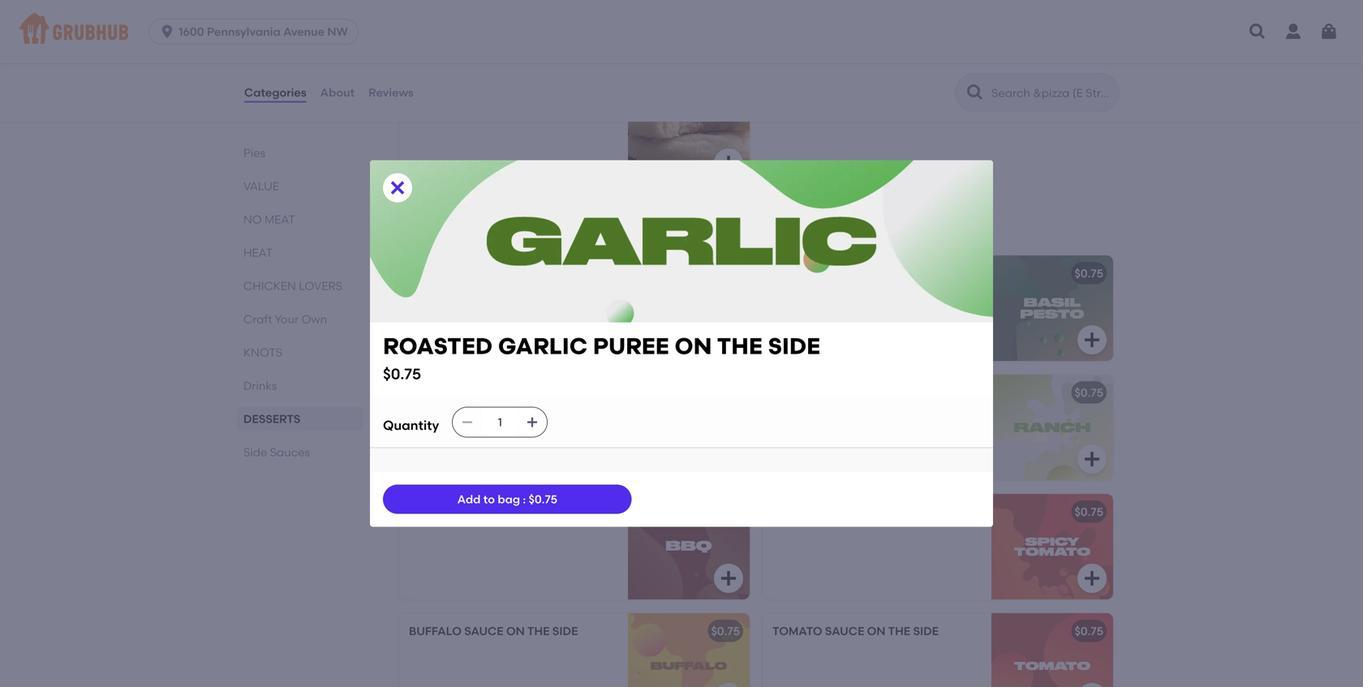 Task type: vqa. For each thing, say whether or not it's contained in the screenshot.
address for Enter your address
no



Task type: describe. For each thing, give the bounding box(es) containing it.
nw
[[327, 25, 348, 39]]

$0.75 for spicy tomato on the side "image"
[[1075, 505, 1104, 519]]

$0.75 for basil pesto on the side image
[[1075, 267, 1104, 280]]

1 horizontal spatial side
[[396, 218, 434, 238]]

mike's hot honey on the side image
[[628, 375, 750, 481]]

pesto
[[808, 267, 845, 280]]

garlic for roasted garlic puree on the side $0.75
[[498, 333, 588, 360]]

chicken
[[244, 279, 296, 293]]

about
[[320, 86, 355, 99]]

no
[[244, 213, 262, 226]]

$0.75 for buffalo sauce on the side image
[[711, 625, 740, 638]]

puree for roasted garlic puree on the side $0.75
[[593, 333, 670, 360]]

tomato
[[773, 625, 823, 638]]

buffalo sauce on the side image
[[628, 614, 750, 688]]

add
[[458, 493, 481, 506]]

craft your own
[[244, 313, 327, 326]]

sauce for tomato
[[826, 625, 865, 638]]

$0.75 for roasted garlic puree on the side image
[[711, 267, 740, 280]]

sugar cookie image
[[628, 79, 750, 184]]

drinks
[[244, 379, 277, 393]]

1 vertical spatial sauces
[[270, 446, 310, 459]]

side inside roasted garlic puree on the side $0.75
[[768, 333, 821, 360]]

roasted garlic puree on the side $0.75
[[383, 333, 821, 383]]

categories button
[[244, 63, 307, 122]]

on inside roasted garlic puree on the side $0.75
[[675, 333, 712, 360]]

buffalo
[[409, 625, 462, 638]]

tomato sauce on the side
[[773, 625, 939, 638]]

roasted for roasted garlic puree on the side $0.75
[[383, 333, 493, 360]]

basil
[[773, 267, 806, 280]]

svg image for "ranch on the side" image
[[1083, 450, 1102, 469]]

bbq
[[409, 505, 434, 519]]

pies
[[244, 146, 266, 160]]

svg image for bbq sauce on the side image
[[719, 569, 739, 589]]

ranch
[[773, 386, 816, 400]]

1600 pennsylvania avenue nw button
[[149, 19, 365, 45]]

your
[[275, 313, 299, 326]]

honey
[[477, 386, 519, 400]]

desserts
[[244, 412, 301, 426]]

1600
[[179, 25, 204, 39]]

about button
[[320, 63, 356, 122]]

pennsylvania
[[207, 25, 281, 39]]

bag
[[498, 493, 520, 506]]

on inside 'button'
[[478, 505, 497, 519]]

svg image inside 1600 pennsylvania avenue nw button
[[159, 24, 175, 40]]

bbq sauce on the side image
[[628, 494, 750, 600]]

categories
[[244, 86, 307, 99]]

tomato sauce on the side image
[[992, 614, 1114, 688]]

garlic for roasted garlic puree on the side
[[466, 267, 510, 280]]

avenue
[[283, 25, 325, 39]]

spicy tomato on the side image
[[992, 494, 1114, 600]]

no meat
[[244, 213, 295, 226]]

heat
[[244, 246, 273, 260]]

add to bag : $0.75
[[458, 493, 558, 506]]

0 horizontal spatial side
[[244, 446, 267, 459]]

$0.75 inside roasted garlic puree on the side $0.75
[[383, 365, 421, 383]]

hot
[[450, 386, 475, 400]]

1 horizontal spatial side sauces
[[396, 218, 500, 238]]

the inside 'button'
[[499, 505, 522, 519]]



Task type: locate. For each thing, give the bounding box(es) containing it.
1 vertical spatial roasted
[[383, 333, 493, 360]]

reviews
[[369, 86, 414, 99]]

sauces
[[438, 218, 500, 238], [270, 446, 310, 459]]

Search &pizza (E Street) search field
[[990, 85, 1115, 101]]

1 horizontal spatial sauces
[[438, 218, 500, 238]]

1600 pennsylvania avenue nw
[[179, 25, 348, 39]]

roasted inside roasted garlic puree on the side $0.75
[[383, 333, 493, 360]]

sauces down desserts
[[270, 446, 310, 459]]

puree
[[513, 267, 550, 280], [593, 333, 670, 360]]

reviews button
[[368, 63, 415, 122]]

knots
[[244, 346, 283, 360]]

$0.99
[[711, 386, 740, 400]]

:
[[523, 493, 526, 506]]

ranch on the side image
[[992, 375, 1114, 481]]

0 vertical spatial roasted
[[409, 267, 463, 280]]

0 horizontal spatial side sauces
[[244, 446, 310, 459]]

basil pesto on the side
[[773, 267, 920, 280]]

side inside 'button'
[[525, 505, 550, 519]]

1 vertical spatial garlic
[[498, 333, 588, 360]]

main navigation navigation
[[0, 0, 1364, 63]]

1 vertical spatial puree
[[593, 333, 670, 360]]

0 vertical spatial garlic
[[466, 267, 510, 280]]

sauce right buffalo
[[465, 625, 504, 638]]

$0.75 inside button
[[1075, 505, 1104, 519]]

0 vertical spatial side sauces
[[396, 218, 500, 238]]

value
[[244, 179, 279, 193]]

the inside roasted garlic puree on the side $0.75
[[717, 333, 763, 360]]

1 vertical spatial side
[[244, 446, 267, 459]]

roasted garlic puree on the side
[[409, 267, 624, 280]]

$0.75 button
[[763, 494, 1114, 600]]

sugar cookie
[[409, 90, 498, 104]]

bbq sauce on the side
[[409, 505, 550, 519]]

puree inside roasted garlic puree on the side $0.75
[[593, 333, 670, 360]]

$0.75 for tomato sauce on the side image
[[1075, 625, 1104, 638]]

bbq sauce on the side button
[[399, 494, 750, 600]]

own
[[302, 313, 327, 326]]

sauce
[[436, 505, 476, 519], [465, 625, 504, 638], [826, 625, 865, 638]]

sauce for bbq
[[436, 505, 476, 519]]

cookie
[[452, 90, 498, 104]]

side
[[599, 267, 624, 280], [894, 267, 920, 280], [768, 333, 821, 360], [567, 386, 593, 400], [865, 386, 890, 400], [525, 505, 550, 519], [553, 625, 578, 638], [914, 625, 939, 638]]

on
[[553, 267, 571, 280], [848, 267, 867, 280], [675, 333, 712, 360], [521, 386, 540, 400], [819, 386, 837, 400], [478, 505, 497, 519], [507, 625, 525, 638], [868, 625, 886, 638]]

sauce right bbq
[[436, 505, 476, 519]]

side sauces
[[396, 218, 500, 238], [244, 446, 310, 459]]

svg image
[[388, 178, 408, 198], [719, 330, 739, 350], [461, 416, 474, 429], [719, 450, 739, 469], [1083, 450, 1102, 469], [719, 569, 739, 589]]

side
[[396, 218, 434, 238], [244, 446, 267, 459]]

svg image for roasted garlic puree on the side image
[[719, 330, 739, 350]]

sauce for buffalo
[[465, 625, 504, 638]]

chocolate chunk cookie image
[[992, 0, 1114, 65]]

mike's
[[409, 386, 447, 400]]

craft
[[244, 313, 272, 326]]

puree for roasted garlic puree on the side
[[513, 267, 550, 280]]

mike's hot honey on the side
[[409, 386, 593, 400]]

$0.75
[[711, 267, 740, 280], [1075, 267, 1104, 280], [383, 365, 421, 383], [1075, 386, 1104, 400], [529, 493, 558, 506], [1075, 505, 1104, 519], [711, 625, 740, 638], [1075, 625, 1104, 638]]

sugar cookie button
[[399, 79, 750, 184]]

sauce right tomato on the bottom right
[[826, 625, 865, 638]]

0 vertical spatial sauces
[[438, 218, 500, 238]]

Input item quantity number field
[[482, 408, 518, 437]]

svg image for mike's hot honey on the side image
[[719, 450, 739, 469]]

0 vertical spatial side
[[396, 218, 434, 238]]

original crispy bar image
[[628, 0, 750, 65]]

the
[[574, 267, 596, 280], [869, 267, 891, 280], [717, 333, 763, 360], [542, 386, 565, 400], [840, 386, 862, 400], [499, 505, 522, 519], [528, 625, 550, 638], [889, 625, 911, 638]]

buffalo sauce on the side
[[409, 625, 578, 638]]

1 vertical spatial side sauces
[[244, 446, 310, 459]]

sauce inside 'button'
[[436, 505, 476, 519]]

$0.75 for "ranch on the side" image
[[1075, 386, 1104, 400]]

roasted garlic puree on the side image
[[628, 256, 750, 361]]

roasted for roasted garlic puree on the side
[[409, 267, 463, 280]]

chicken lovers
[[244, 279, 343, 293]]

0 horizontal spatial puree
[[513, 267, 550, 280]]

search icon image
[[966, 83, 985, 102]]

quantity
[[383, 418, 439, 433]]

basil pesto on the side image
[[992, 256, 1114, 361]]

0 horizontal spatial sauces
[[270, 446, 310, 459]]

to
[[484, 493, 495, 506]]

garlic
[[466, 267, 510, 280], [498, 333, 588, 360]]

ranch on the side
[[773, 386, 890, 400]]

meat
[[265, 213, 295, 226]]

roasted
[[409, 267, 463, 280], [383, 333, 493, 360]]

sauces up "roasted garlic puree on the side"
[[438, 218, 500, 238]]

1 horizontal spatial puree
[[593, 333, 670, 360]]

garlic inside roasted garlic puree on the side $0.75
[[498, 333, 588, 360]]

0 vertical spatial puree
[[513, 267, 550, 280]]

lovers
[[299, 279, 343, 293]]

svg image
[[1249, 22, 1268, 41], [1320, 22, 1339, 41], [159, 24, 175, 40], [719, 153, 739, 173], [1083, 330, 1102, 350], [526, 416, 539, 429], [1083, 569, 1102, 589]]

sugar
[[409, 90, 450, 104]]



